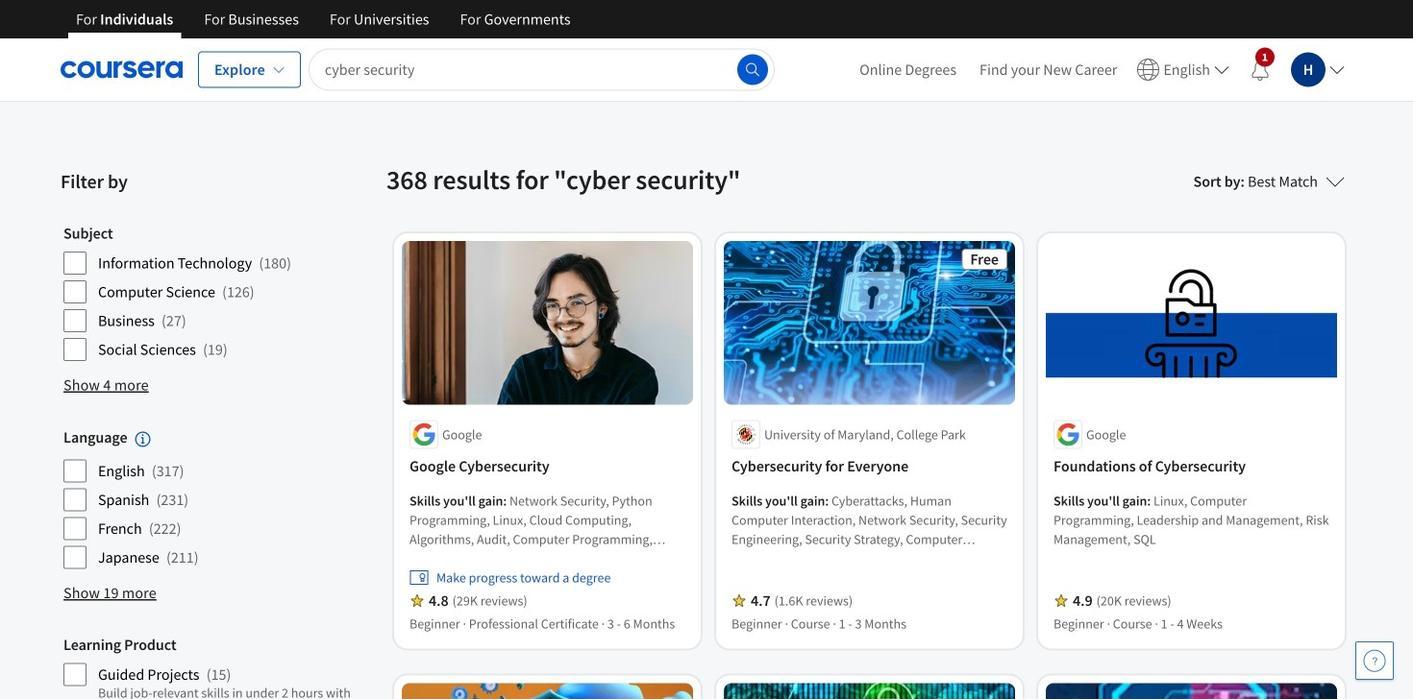 Task type: locate. For each thing, give the bounding box(es) containing it.
2 vertical spatial group
[[63, 636, 352, 700]]

information about this filter group image
[[135, 432, 150, 447]]

1 group from the top
[[63, 224, 352, 366]]

group
[[63, 224, 352, 366], [63, 428, 352, 574], [63, 636, 352, 700]]

(4.8 stars) element
[[429, 592, 449, 611]]

menu
[[848, 38, 1353, 101]]

0 vertical spatial group
[[63, 224, 352, 366]]

1 vertical spatial group
[[63, 428, 352, 574]]

None search field
[[309, 49, 775, 91]]

banner navigation
[[61, 0, 586, 38]]

coursera image
[[61, 54, 183, 85]]



Task type: describe. For each thing, give the bounding box(es) containing it.
(4.9 stars) element
[[1073, 592, 1093, 611]]

What do you want to learn? text field
[[309, 49, 775, 91]]

3 group from the top
[[63, 636, 352, 700]]

(4.7 stars) element
[[751, 592, 771, 611]]

help center image
[[1363, 650, 1386, 673]]

2 group from the top
[[63, 428, 352, 574]]



Task type: vqa. For each thing, say whether or not it's contained in the screenshot.
Information about this filter group image
yes



